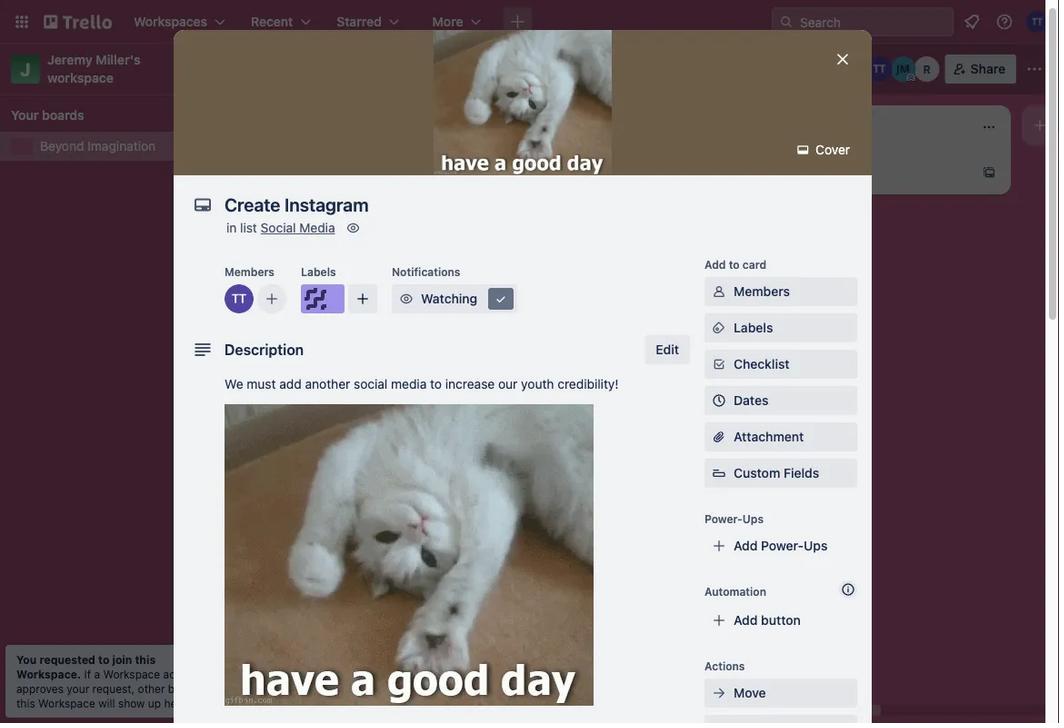 Task type: locate. For each thing, give the bounding box(es) containing it.
filters button
[[784, 55, 854, 84]]

admin
[[163, 668, 195, 681]]

attachment button
[[705, 423, 858, 452]]

to up members link
[[729, 259, 740, 271]]

in
[[226, 221, 237, 236], [207, 683, 216, 696]]

share button
[[945, 55, 1017, 84]]

a down 'cover' at the right of page
[[828, 165, 835, 180]]

a down kickoff meeting
[[311, 471, 318, 486]]

1 down instagram
[[349, 390, 354, 403]]

0 horizontal spatial in
[[207, 683, 216, 696]]

boards down admin
[[168, 683, 204, 696]]

boards up beyond
[[42, 108, 84, 123]]

ups
[[743, 513, 764, 526], [804, 539, 828, 554]]

0 vertical spatial in
[[226, 221, 237, 236]]

None text field
[[216, 189, 816, 221]]

0 horizontal spatial card
[[322, 471, 348, 486]]

checklist
[[734, 357, 790, 372]]

0 vertical spatial labels
[[301, 266, 336, 279]]

0 vertical spatial a
[[828, 165, 835, 180]]

sm image down notifications at the top left of page
[[397, 291, 416, 309]]

r button
[[915, 56, 940, 82]]

0 horizontal spatial add a card
[[284, 471, 348, 486]]

1 horizontal spatial boards
[[168, 683, 204, 696]]

1 vertical spatial in
[[207, 683, 216, 696]]

this right join
[[135, 654, 156, 667]]

0 horizontal spatial boards
[[42, 108, 84, 123]]

0 vertical spatial add a card
[[800, 165, 865, 180]]

1 vertical spatial this
[[16, 697, 35, 710]]

0 horizontal spatial ups
[[743, 513, 764, 526]]

card
[[838, 165, 865, 180], [743, 259, 767, 271], [322, 471, 348, 486]]

rubyanndersson (rubyanndersson) image
[[915, 56, 940, 82]]

1 vertical spatial boards
[[168, 683, 204, 696]]

j
[[20, 58, 31, 80]]

sm image left checklist
[[710, 356, 728, 374]]

0 horizontal spatial members
[[225, 266, 275, 279]]

1 horizontal spatial add a card button
[[771, 158, 975, 187]]

workspace down 'your'
[[38, 697, 95, 710]]

color: purple, title: none image right add members to card image
[[301, 285, 345, 314]]

sm image for members link
[[710, 283, 728, 301]]

list
[[240, 221, 257, 236]]

have\_a\_good\_day.gif image
[[225, 405, 594, 707]]

card down 'cover' at the right of page
[[838, 165, 865, 180]]

thoughts
[[542, 157, 592, 170]]

members inside members link
[[734, 285, 790, 300]]

sm image right media
[[344, 220, 362, 238]]

add a card button for top create from template… icon
[[771, 158, 975, 187]]

sm image
[[344, 220, 362, 238], [397, 291, 416, 309], [710, 356, 728, 374]]

edit button
[[645, 336, 690, 365]]

1
[[313, 390, 318, 403], [349, 390, 354, 403]]

your boards with 1 items element
[[11, 105, 216, 126]]

sm image inside members link
[[710, 283, 728, 301]]

1 vertical spatial color: purple, title: none image
[[266, 353, 302, 360]]

2 horizontal spatial card
[[838, 165, 865, 180]]

create instagram
[[266, 365, 367, 380]]

1 vertical spatial create from template… image
[[466, 471, 480, 486]]

sm image for move link
[[710, 685, 728, 703]]

to left join
[[98, 654, 109, 667]]

this down the approves
[[16, 697, 35, 710]]

0 horizontal spatial this
[[16, 697, 35, 710]]

add a card button
[[771, 158, 975, 187], [255, 464, 458, 493]]

must
[[247, 377, 276, 392]]

thinking link
[[524, 167, 735, 186]]

color: purple, title: none image
[[301, 285, 345, 314], [266, 353, 302, 360]]

custom
[[734, 467, 781, 482]]

0 horizontal spatial create from template… image
[[466, 471, 480, 486]]

add down power-ups
[[734, 539, 758, 554]]

kickoff meeting link
[[266, 430, 477, 448]]

sm image for cover link
[[794, 141, 812, 160]]

members up add members to card image
[[225, 266, 275, 279]]

1 vertical spatial add a card button
[[255, 464, 458, 493]]

search image
[[779, 15, 794, 29]]

sm image inside labels link
[[710, 320, 728, 338]]

0 vertical spatial create from template… image
[[982, 166, 997, 180]]

back to home image
[[44, 7, 112, 36]]

0 vertical spatial card
[[838, 165, 865, 180]]

workspace down join
[[103, 668, 160, 681]]

1 vertical spatial ups
[[804, 539, 828, 554]]

1 horizontal spatial this
[[135, 654, 156, 667]]

sm image down actions
[[710, 685, 728, 703]]

meeting
[[310, 431, 358, 446]]

color: purple, title: none image up "create" at the left
[[266, 353, 302, 360]]

1 vertical spatial members
[[734, 285, 790, 300]]

members link
[[705, 278, 858, 307]]

add a card button for create from template… icon to the left
[[255, 464, 458, 493]]

create from template… image
[[982, 166, 997, 180], [466, 471, 480, 486]]

1 horizontal spatial workspace
[[103, 668, 160, 681]]

1 horizontal spatial to
[[430, 377, 442, 392]]

sm image down add to card
[[710, 283, 728, 301]]

0 horizontal spatial workspace
[[38, 697, 95, 710]]

share
[[971, 61, 1006, 76]]

add down 'cover' at the right of page
[[800, 165, 824, 180]]

0 vertical spatial add a card button
[[771, 158, 975, 187]]

card down meeting
[[322, 471, 348, 486]]

workspace
[[103, 668, 160, 681], [38, 697, 95, 710]]

1 horizontal spatial labels
[[734, 321, 773, 336]]

card up members link
[[743, 259, 767, 271]]

1 vertical spatial sm image
[[397, 291, 416, 309]]

add button
[[734, 614, 801, 629]]

to
[[729, 259, 740, 271], [430, 377, 442, 392], [98, 654, 109, 667]]

a right if
[[94, 668, 100, 681]]

open information menu image
[[996, 13, 1014, 31]]

2 vertical spatial to
[[98, 654, 109, 667]]

to right media
[[430, 377, 442, 392]]

1 vertical spatial card
[[743, 259, 767, 271]]

0 vertical spatial this
[[135, 654, 156, 667]]

this
[[135, 654, 156, 667], [16, 697, 35, 710]]

2 vertical spatial terry turtle (terryturtle) image
[[458, 386, 480, 408]]

0 horizontal spatial terry turtle (terryturtle) image
[[225, 285, 254, 314]]

beyond
[[40, 139, 84, 154]]

another
[[305, 377, 350, 392]]

watching button
[[392, 285, 517, 314]]

ups up the add power-ups
[[743, 513, 764, 526]]

1 horizontal spatial 1
[[349, 390, 354, 403]]

social
[[354, 377, 388, 392]]

instagram
[[308, 365, 367, 380]]

0 vertical spatial to
[[729, 259, 740, 271]]

add down automation at the right bottom
[[734, 614, 758, 629]]

2 horizontal spatial a
[[828, 165, 835, 180]]

here.
[[164, 697, 190, 710]]

1 horizontal spatial members
[[734, 285, 790, 300]]

add a card down kickoff meeting
[[284, 471, 348, 486]]

2 vertical spatial a
[[94, 668, 100, 681]]

sm image
[[751, 55, 776, 80], [794, 141, 812, 160], [710, 283, 728, 301], [492, 291, 510, 309], [710, 320, 728, 338], [710, 685, 728, 703]]

2 vertical spatial card
[[322, 471, 348, 486]]

create instagram link
[[266, 364, 477, 382]]

1 horizontal spatial ups
[[804, 539, 828, 554]]

sm image for watching
[[397, 291, 416, 309]]

1 horizontal spatial power-
[[761, 539, 804, 554]]

in right other
[[207, 683, 216, 696]]

1 horizontal spatial terry turtle (terryturtle) image
[[458, 386, 480, 408]]

0 notifications image
[[961, 11, 983, 33]]

1 horizontal spatial add a card
[[800, 165, 865, 180]]

1 vertical spatial workspace
[[38, 697, 95, 710]]

workspace visible image
[[468, 62, 482, 76]]

kickoff meeting
[[266, 431, 358, 446]]

button
[[761, 614, 801, 629]]

0 vertical spatial ups
[[743, 513, 764, 526]]

sm image inside cover link
[[794, 141, 812, 160]]

power- down "custom"
[[705, 513, 743, 526]]

move
[[734, 687, 766, 702]]

add a card down 'cover' at the right of page
[[800, 165, 865, 180]]

1 horizontal spatial sm image
[[397, 291, 416, 309]]

sm image inside watching button
[[397, 291, 416, 309]]

0 vertical spatial boards
[[42, 108, 84, 123]]

2 horizontal spatial sm image
[[710, 356, 728, 374]]

0 horizontal spatial add a card button
[[255, 464, 458, 493]]

request,
[[92, 683, 135, 696]]

terry turtle (terryturtle) image left our
[[458, 386, 480, 408]]

color: bold red, title: "thoughts" element
[[524, 156, 592, 170]]

power- down power-ups
[[761, 539, 804, 554]]

sm image down filters button on the right of the page
[[794, 141, 812, 160]]

show
[[118, 697, 145, 710]]

sm image for labels link
[[710, 320, 728, 338]]

terry turtle (terryturtle) image left r
[[867, 56, 893, 82]]

your
[[11, 108, 39, 123]]

sm image right watching
[[492, 291, 510, 309]]

sm image inside watching button
[[492, 291, 510, 309]]

add down kickoff
[[284, 471, 308, 486]]

add
[[279, 377, 302, 392]]

1 horizontal spatial in
[[226, 221, 237, 236]]

1 horizontal spatial card
[[743, 259, 767, 271]]

this inside if a workspace admin approves your request, other boards in this workspace will show up here.
[[16, 697, 35, 710]]

add
[[800, 165, 824, 180], [705, 259, 726, 271], [284, 471, 308, 486], [734, 539, 758, 554], [734, 614, 758, 629]]

1 horizontal spatial a
[[311, 471, 318, 486]]

sm image inside checklist link
[[710, 356, 728, 374]]

we must add another social media to increase our youth credibility!
[[225, 377, 619, 392]]

members down add to card
[[734, 285, 790, 300]]

1 down create instagram
[[313, 390, 318, 403]]

add a card button down kickoff meeting link
[[255, 464, 458, 493]]

0 horizontal spatial a
[[94, 668, 100, 681]]

2 vertical spatial sm image
[[710, 356, 728, 374]]

a
[[828, 165, 835, 180], [311, 471, 318, 486], [94, 668, 100, 681]]

sm image right edit button
[[710, 320, 728, 338]]

filters
[[811, 61, 848, 76]]

0 horizontal spatial to
[[98, 654, 109, 667]]

your
[[67, 683, 89, 696]]

show menu image
[[1026, 60, 1044, 78]]

labels up checklist
[[734, 321, 773, 336]]

credibility!
[[558, 377, 619, 392]]

thoughts thinking
[[524, 157, 592, 184]]

increase
[[445, 377, 495, 392]]

in left list
[[226, 221, 237, 236]]

0 vertical spatial terry turtle (terryturtle) image
[[867, 56, 893, 82]]

create board or workspace image
[[509, 13, 527, 31]]

0 vertical spatial power-
[[705, 513, 743, 526]]

youth
[[521, 377, 554, 392]]

1 vertical spatial a
[[311, 471, 318, 486]]

beyond imagination link
[[40, 137, 226, 156]]

terry turtle (terryturtle) image left add members to card image
[[225, 285, 254, 314]]

add inside button
[[734, 614, 758, 629]]

labels down media
[[301, 266, 336, 279]]

0 horizontal spatial labels
[[301, 266, 336, 279]]

0 horizontal spatial sm image
[[344, 220, 362, 238]]

Search field
[[794, 8, 953, 35]]

cover link
[[789, 136, 861, 165]]

dates
[[734, 394, 769, 409]]

1 horizontal spatial create from template… image
[[982, 166, 997, 180]]

1 vertical spatial power-
[[761, 539, 804, 554]]

1 vertical spatial labels
[[734, 321, 773, 336]]

sm image inside move link
[[710, 685, 728, 703]]

ups down the fields
[[804, 539, 828, 554]]

dates button
[[705, 387, 858, 416]]

a for add a card button associated with top create from template… icon
[[828, 165, 835, 180]]

0 horizontal spatial 1
[[313, 390, 318, 403]]

add a card button down 'cover' at the right of page
[[771, 158, 975, 187]]

requested
[[39, 654, 95, 667]]

copy image
[[710, 722, 728, 724]]

beyond imagination
[[40, 139, 156, 154]]

terry turtle (terryturtle) image
[[867, 56, 893, 82], [225, 285, 254, 314], [458, 386, 480, 408]]



Task type: describe. For each thing, give the bounding box(es) containing it.
add up members link
[[705, 259, 726, 271]]

boards inside if a workspace admin approves your request, other boards in this workspace will show up here.
[[168, 683, 204, 696]]

a for add a card button for create from template… icon to the left
[[311, 471, 318, 486]]

1 1 from the left
[[313, 390, 318, 403]]

if
[[84, 668, 91, 681]]

other
[[138, 683, 165, 696]]

1 vertical spatial to
[[430, 377, 442, 392]]

sm image for checklist
[[710, 356, 728, 374]]

0 vertical spatial sm image
[[344, 220, 362, 238]]

social media link
[[261, 221, 335, 236]]

add members to card image
[[265, 291, 279, 309]]

workspace
[[47, 70, 114, 85]]

a inside if a workspace admin approves your request, other boards in this workspace will show up here.
[[94, 668, 100, 681]]

custom fields button
[[705, 465, 858, 483]]

you
[[16, 654, 37, 667]]

board
[[524, 61, 560, 76]]

notifications
[[392, 266, 461, 279]]

media
[[299, 221, 335, 236]]

kickoff
[[266, 431, 307, 446]]

terry turtle (terryturtle) image
[[1027, 11, 1048, 33]]

add power-ups link
[[705, 532, 858, 562]]

labels inside labels link
[[734, 321, 773, 336]]

cover
[[812, 143, 850, 158]]

edit
[[656, 343, 679, 358]]

labels link
[[705, 314, 858, 343]]

board button
[[493, 55, 591, 84]]

card for create from template… icon to the left
[[322, 471, 348, 486]]

jeremy
[[47, 52, 93, 67]]

create
[[266, 365, 305, 380]]

this inside you requested to join this workspace.
[[135, 654, 156, 667]]

will
[[98, 697, 115, 710]]

2 horizontal spatial to
[[729, 259, 740, 271]]

1 vertical spatial add a card
[[284, 471, 348, 486]]

2 horizontal spatial terry turtle (terryturtle) image
[[867, 56, 893, 82]]

miller's
[[96, 52, 141, 67]]

we
[[225, 377, 243, 392]]

automation
[[705, 586, 767, 599]]

card for top create from template… icon
[[838, 165, 865, 180]]

approves
[[16, 683, 64, 696]]

attachment
[[734, 430, 804, 445]]

add to card
[[705, 259, 767, 271]]

0 vertical spatial members
[[225, 266, 275, 279]]

if a workspace admin approves your request, other boards in this workspace will show up here.
[[16, 668, 216, 710]]

watching
[[421, 292, 478, 307]]

imagination
[[88, 139, 156, 154]]

r
[[923, 63, 931, 75]]

our
[[498, 377, 518, 392]]

2 1 from the left
[[349, 390, 354, 403]]

media
[[391, 377, 427, 392]]

0 horizontal spatial power-
[[705, 513, 743, 526]]

sm image left filters button on the right of the page
[[751, 55, 776, 80]]

power-ups
[[705, 513, 764, 526]]

thinking
[[524, 169, 574, 184]]

checklist link
[[705, 351, 858, 380]]

star or unstar board image
[[435, 62, 450, 76]]

add button button
[[705, 607, 858, 636]]

jeremy miller's workspace
[[47, 52, 144, 85]]

0 vertical spatial color: purple, title: none image
[[301, 285, 345, 314]]

actions
[[705, 661, 745, 673]]

move link
[[705, 680, 858, 709]]

you requested to join this workspace.
[[16, 654, 156, 681]]

fields
[[784, 467, 819, 482]]

0 vertical spatial workspace
[[103, 668, 160, 681]]

up
[[148, 697, 161, 710]]

join
[[112, 654, 132, 667]]

social
[[261, 221, 296, 236]]

to inside you requested to join this workspace.
[[98, 654, 109, 667]]

description
[[225, 342, 304, 359]]

add power-ups
[[734, 539, 828, 554]]

1 vertical spatial terry turtle (terryturtle) image
[[225, 285, 254, 314]]

workspace.
[[16, 668, 81, 681]]

jeremy miller (jeremymiller198) image
[[891, 56, 916, 82]]

custom fields
[[734, 467, 819, 482]]

your boards
[[11, 108, 84, 123]]

primary element
[[0, 0, 1059, 44]]

in inside if a workspace admin approves your request, other boards in this workspace will show up here.
[[207, 683, 216, 696]]

in list social media
[[226, 221, 335, 236]]



Task type: vqa. For each thing, say whether or not it's contained in the screenshot.
the right 'to'
yes



